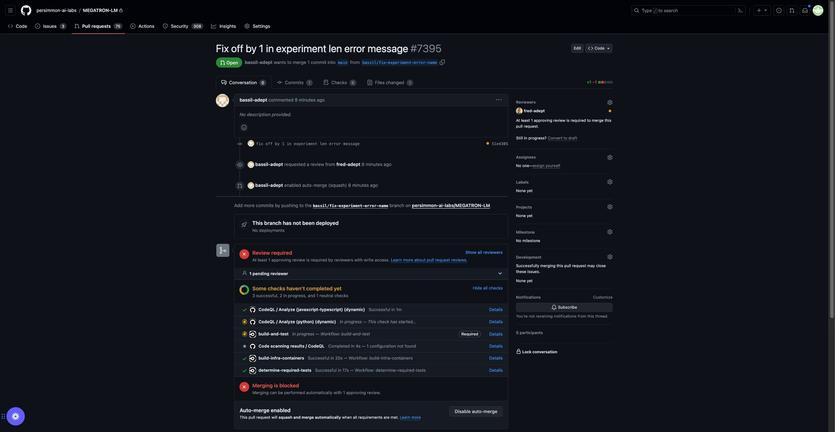 Task type: describe. For each thing, give the bounding box(es) containing it.
select assignees element
[[516, 153, 613, 169]]

0 horizontal spatial git commit image
[[237, 141, 243, 147]]

file diff image
[[367, 80, 373, 85]]

2 gear image from the top
[[608, 179, 613, 184]]

issue opened image
[[35, 24, 40, 29]]

2 move image from the left
[[3, 413, 6, 420]]

code image
[[589, 46, 594, 51]]

add or remove reactions element
[[240, 123, 248, 132]]

1 move image from the left
[[1, 413, 3, 420]]

triangle down image
[[606, 46, 612, 51]]

notifications image
[[803, 8, 808, 13]]

bassil adept image
[[216, 94, 229, 107]]

check image
[[242, 368, 247, 373]]

gear image for link issues element
[[608, 254, 613, 260]]

git pull request image for issue opened image
[[790, 8, 795, 13]]

homepage image
[[21, 5, 31, 16]]

@bassil adept image for git pull request image on the left top of page
[[248, 182, 254, 189]]

gear image for select projects element
[[608, 204, 613, 210]]

link issues element
[[516, 253, 613, 284]]

shield image
[[163, 24, 168, 29]]

checklist image
[[324, 80, 329, 85]]

eye image
[[237, 162, 243, 168]]

add or remove reactions image
[[241, 125, 247, 130]]

@bassil adept image for git commit icon to the left
[[248, 140, 254, 147]]

2 x image from the top
[[242, 384, 247, 390]]

comment discussion image
[[222, 80, 227, 85]]



Task type: vqa. For each thing, say whether or not it's contained in the screenshot.
gear image within the Select reviewers element
yes



Task type: locate. For each thing, give the bounding box(es) containing it.
issue opened image
[[777, 8, 782, 13]]

square fill image
[[242, 344, 247, 349]]

git pull request image
[[237, 183, 243, 188]]

0 vertical spatial @circleci checks image
[[250, 331, 256, 338]]

@circleci checks image up @github advanced security icon
[[250, 331, 256, 338]]

command palette image
[[738, 8, 743, 13]]

git pull request image for issue opened icon on the left top of page
[[74, 24, 80, 29]]

@bassil adept image right eye icon
[[248, 162, 254, 168]]

x image
[[242, 252, 247, 257], [242, 384, 247, 390]]

check image
[[242, 307, 247, 313], [242, 356, 247, 361]]

list
[[34, 5, 628, 16]]

@github actions image
[[250, 307, 256, 313], [250, 319, 256, 325]]

copy image
[[440, 60, 445, 65]]

git merge image
[[219, 247, 227, 254]]

1 vertical spatial git commit image
[[237, 141, 243, 147]]

x image down check icon on the left of the page
[[242, 384, 247, 390]]

move image
[[1, 413, 3, 420], [3, 413, 6, 420]]

@fred adept image
[[516, 108, 523, 114]]

3 @circleci checks image from the top
[[250, 368, 256, 374]]

gear image inside select reviewers element
[[608, 100, 613, 105]]

1 @github actions image from the top
[[250, 307, 256, 313]]

@bassil adept image right git pull request image on the left top of page
[[248, 182, 254, 189]]

1 @circleci checks image from the top
[[250, 331, 256, 338]]

@bassil adept image for eye icon
[[248, 162, 254, 168]]

1 horizontal spatial git commit image
[[277, 80, 283, 85]]

code image
[[8, 24, 13, 29]]

git pull request image
[[790, 8, 795, 13], [74, 24, 80, 29]]

gear image
[[608, 100, 613, 105], [608, 179, 613, 184]]

status: open image
[[220, 60, 225, 65]]

@circleci checks image right check icon on the left of the page
[[250, 368, 256, 374]]

3 @bassil adept image from the top
[[248, 182, 254, 189]]

1 check image from the top
[[242, 307, 247, 313]]

1 vertical spatial check image
[[242, 356, 247, 361]]

1 horizontal spatial git pull request image
[[790, 8, 795, 13]]

@bassil adept image
[[248, 140, 254, 147], [248, 162, 254, 168], [248, 182, 254, 189]]

2 check image from the top
[[242, 356, 247, 361]]

record a loom image
[[12, 413, 20, 420]]

pull request tabs element
[[216, 76, 584, 89]]

gear image
[[245, 24, 250, 29], [608, 155, 613, 160], [608, 204, 613, 210], [608, 229, 613, 235], [608, 254, 613, 260]]

play image
[[130, 24, 136, 29]]

0 vertical spatial x image
[[242, 252, 247, 257]]

1 x image from the top
[[242, 252, 247, 257]]

lock image
[[516, 349, 522, 354]]

1 @bassil adept image from the top
[[248, 140, 254, 147]]

3 / 6 checks ok image
[[486, 141, 491, 146]]

gear image inside select assignees element
[[608, 155, 613, 160]]

2 vertical spatial @bassil adept image
[[248, 182, 254, 189]]

1 vertical spatial gear image
[[608, 179, 613, 184]]

graph image
[[211, 24, 217, 29]]

0 vertical spatial gear image
[[608, 100, 613, 105]]

show options image
[[497, 97, 502, 102]]

bell image
[[552, 305, 557, 310]]

1 vertical spatial @github actions image
[[250, 319, 256, 325]]

@bassil adept image down add or remove reactions element
[[248, 140, 254, 147]]

0 vertical spatial @bassil adept image
[[248, 140, 254, 147]]

1 vertical spatial x image
[[242, 384, 247, 390]]

check image for 1st "@github actions" image from the top
[[242, 307, 247, 313]]

git commit image
[[277, 80, 283, 85], [237, 141, 243, 147]]

select projects element
[[516, 203, 613, 219]]

0 vertical spatial @github actions image
[[250, 307, 256, 313]]

triangle down image
[[764, 7, 769, 13]]

lock image
[[119, 8, 123, 12]]

dot fill image
[[608, 108, 613, 114]]

check image for 2nd @circleci checks icon from the bottom of the page
[[242, 356, 247, 361]]

0 vertical spatial check image
[[242, 307, 247, 313]]

2 vertical spatial @circleci checks image
[[250, 368, 256, 374]]

1 gear image from the top
[[608, 100, 613, 105]]

select reviewers element
[[516, 98, 613, 144]]

@circleci checks image down @github advanced security icon
[[250, 355, 256, 362]]

1 vertical spatial @circleci checks image
[[250, 355, 256, 362]]

0 vertical spatial git commit image
[[277, 80, 283, 85]]

@circleci checks image
[[250, 331, 256, 338], [250, 355, 256, 362], [250, 368, 256, 374]]

2 @bassil adept image from the top
[[248, 162, 254, 168]]

2 @circleci checks image from the top
[[250, 355, 256, 362]]

0 horizontal spatial git pull request image
[[74, 24, 80, 29]]

gear image for select assignees element
[[608, 155, 613, 160]]

1 vertical spatial git pull request image
[[74, 24, 80, 29]]

show image
[[498, 271, 503, 276]]

0 vertical spatial git pull request image
[[790, 8, 795, 13]]

1 vertical spatial @bassil adept image
[[248, 162, 254, 168]]

git commit image inside pull request tabs element
[[277, 80, 283, 85]]

rocket image
[[242, 222, 247, 227]]

@github advanced security image
[[250, 343, 256, 350]]

plus image
[[757, 8, 762, 13]]

2 @github actions image from the top
[[250, 319, 256, 325]]

person image
[[242, 271, 247, 276]]

x image up person icon
[[242, 252, 247, 257]]

gear image inside link issues element
[[608, 254, 613, 260]]

gear image inside select projects element
[[608, 204, 613, 210]]



